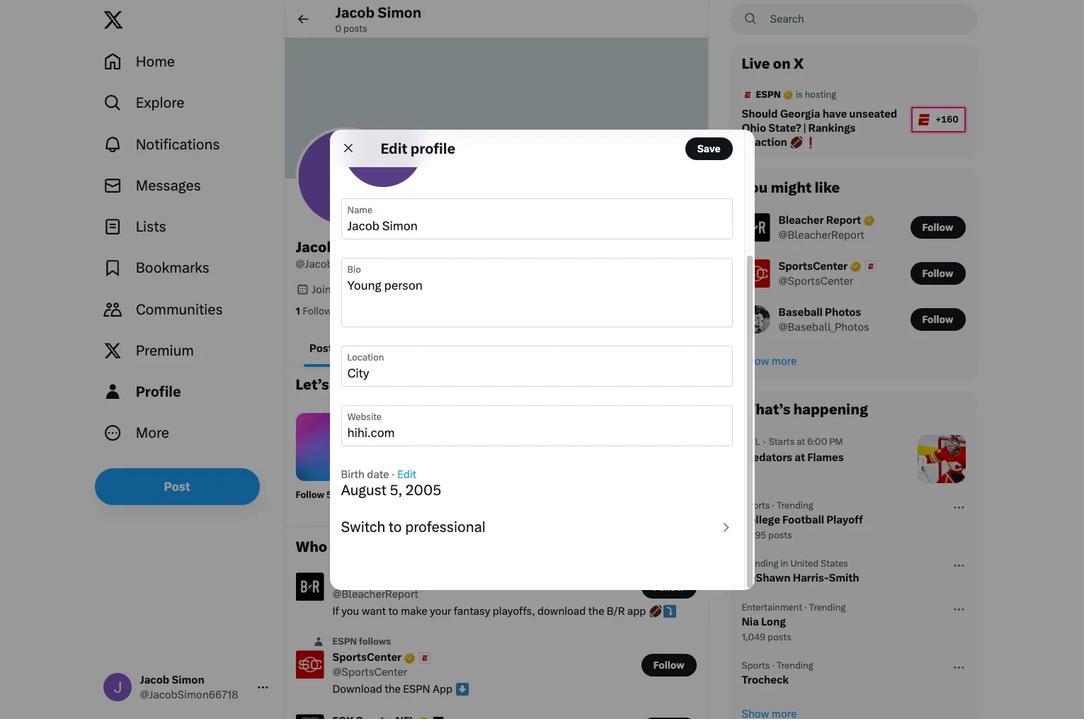 Task type: describe. For each thing, give the bounding box(es) containing it.
highlights link
[[451, 330, 551, 367]]

0
[[336, 24, 342, 34]]

show more link
[[731, 343, 978, 380]]

home timeline element
[[285, 0, 798, 719]]

2 vertical spatial espn
[[403, 683, 431, 696]]

0 vertical spatial you
[[358, 377, 384, 394]]

home link
[[95, 41, 278, 82]]

complete your profile link
[[415, 405, 542, 510]]

replies link
[[364, 330, 451, 367]]

states
[[821, 558, 849, 569]]

dialog containing edit profile
[[0, 0, 1085, 719]]

united
[[791, 558, 819, 569]]

1 vertical spatial the
[[385, 683, 401, 696]]

you might like
[[742, 179, 841, 196]]

want
[[362, 606, 386, 618]]

switch to professional link
[[330, 510, 744, 544]]

baseball
[[779, 306, 823, 319]]

⬇️ image
[[456, 683, 469, 696]]

Young person text field
[[348, 279, 727, 321]]

bookmarks
[[136, 260, 210, 277]]

b/r
[[607, 606, 625, 618]]

@bleacherreport link for bleacher report 'link' in the who to follow "section"
[[779, 228, 865, 242]]

report for bleacher report
[[827, 214, 862, 226]]

baseball photos @baseball_photos
[[779, 306, 870, 334]]

1 horizontal spatial your
[[469, 490, 489, 501]]

playoff
[[827, 514, 864, 526]]

switch
[[341, 519, 386, 536]]

verified account image inside who to follow "section"
[[850, 260, 863, 273]]

edit profile link
[[617, 187, 697, 213]]

photos
[[826, 306, 862, 319]]

november
[[346, 283, 397, 296]]

in
[[781, 558, 789, 569]]

espn for espn
[[756, 89, 781, 100]]

flames
[[808, 451, 844, 464]]

is hosting
[[794, 89, 837, 100]]

· for trocheck
[[773, 660, 775, 671]]

edit profile inside home timeline element
[[629, 194, 685, 206]]

if you want to make your fantasy playoffs, download the b/r app
[[333, 606, 649, 618]]

location
[[348, 352, 384, 363]]

0 horizontal spatial your
[[430, 606, 452, 618]]

1 vertical spatial simon
[[339, 239, 384, 256]]

follow button for bleacher report 'link' in the who to follow "section"
[[911, 216, 966, 239]]

· for college
[[773, 500, 775, 511]]

espn for espn follows
[[333, 637, 357, 647]]

tab list containing posts
[[285, 330, 708, 367]]

get
[[332, 377, 355, 394]]

@baseball_photos link
[[779, 320, 870, 334]]

bleacher report
[[779, 214, 862, 226]]

follow button for baseball photos link
[[911, 308, 966, 331]]

@bleacherreport inside who to follow "section"
[[779, 229, 865, 241]]

profile
[[136, 383, 181, 400]]

explore link
[[95, 82, 278, 124]]

+160
[[936, 114, 959, 124]]

· inside birth date · edit august 5, 2005
[[392, 469, 395, 481]]

sportscenter inside who to follow "section"
[[779, 260, 848, 273]]

follow for top sportscenter link
[[923, 268, 954, 279]]

· for at
[[764, 436, 766, 448]]

explore
[[136, 95, 184, 112]]

accounts
[[334, 490, 375, 501]]

posts inside 'entertainment · trending nia long 1,049 posts'
[[768, 632, 792, 643]]

long
[[762, 616, 786, 628]]

tab list containing follow 5 accounts
[[287, 405, 798, 521]]

replies
[[389, 342, 425, 355]]

bio
[[348, 264, 361, 275]]

posts inside sports · trending college football playoff 2,695 posts
[[769, 530, 793, 541]]

notifications link
[[95, 124, 278, 165]]

1 vertical spatial you
[[342, 606, 359, 618]]

set
[[386, 377, 408, 394]]

smith
[[829, 572, 860, 584]]

jacob simon 0 posts
[[336, 4, 422, 34]]

bleacher report @bleacherreport
[[333, 574, 419, 601]]

posts
[[310, 342, 338, 355]]

likes
[[658, 342, 683, 355]]

deshawn
[[742, 572, 791, 584]]

baseball photos link
[[779, 305, 870, 320]]

live on x
[[742, 55, 804, 72]]

august
[[341, 482, 387, 499]]

pm
[[830, 436, 844, 447]]

trending for trocheck
[[777, 660, 814, 671]]

sportscenter inside home timeline element
[[333, 652, 402, 664]]

trending in united states deshawn harris-smith
[[742, 558, 860, 584]]

trocheck
[[742, 674, 789, 686]]

edit button
[[398, 468, 417, 482]]

download
[[333, 683, 383, 696]]

@bleacherreport inside home timeline element
[[333, 589, 419, 601]]

1
[[296, 306, 301, 317]]

bleacher for bleacher report
[[779, 214, 824, 226]]

@sportscenter for verified account icon over download the espn app
[[333, 666, 408, 679]]

should
[[742, 107, 778, 120]]

@sportscenter link for sportscenter link to the left
[[333, 666, 408, 680]]

messages
[[136, 177, 201, 194]]

follow inside tab list
[[296, 490, 325, 501]]

sports for college
[[742, 500, 771, 511]]

profile inside group
[[411, 140, 456, 157]]

media link
[[551, 330, 632, 367]]

should georgia have unseated ohio state? | rankings reaction
[[742, 107, 900, 149]]

2,695
[[742, 530, 767, 541]]

harris-
[[793, 572, 829, 584]]

unseated
[[850, 107, 898, 120]]

5
[[327, 490, 332, 501]]

posts inside the jacob simon 0 posts
[[344, 24, 368, 34]]

2 vertical spatial simon
[[172, 674, 205, 687]]

jacob inside the jacob simon 0 posts
[[336, 4, 375, 21]]

verified account image up download the espn app
[[403, 652, 417, 665]]

predators
[[742, 451, 793, 464]]

0 vertical spatial the
[[589, 606, 605, 618]]

joined
[[312, 283, 344, 296]]

edit inside home timeline element
[[629, 194, 649, 206]]

0 horizontal spatial @jacobsimon66718
[[140, 689, 238, 702]]

Search search field
[[730, 3, 978, 34]]

premium link
[[95, 330, 278, 371]]

starts
[[769, 436, 795, 447]]

entertainment
[[742, 602, 803, 613]]

likes link
[[632, 330, 708, 367]]

post link
[[95, 468, 260, 505]]

on for live
[[773, 55, 791, 72]]

1 following
[[296, 306, 346, 317]]

turn on notifications link
[[670, 405, 798, 510]]

x
[[794, 55, 804, 72]]

notifications
[[136, 136, 220, 153]]



Task type: vqa. For each thing, say whether or not it's contained in the screenshot.
🦍 icon
no



Task type: locate. For each thing, give the bounding box(es) containing it.
0 vertical spatial @sportscenter link
[[779, 274, 854, 288]]

follow button for bleacher report 'link' in the home timeline element
[[642, 576, 697, 599]]

@bleacherreport down bleacher report
[[779, 229, 865, 241]]

@bleacherreport link inside who to follow "section"
[[779, 228, 865, 242]]

you right if
[[342, 606, 359, 618]]

· down harris-
[[805, 602, 807, 613]]

group
[[0, 0, 1085, 719]]

bleacher inside who to follow "section"
[[779, 214, 824, 226]]

0 vertical spatial report
[[827, 214, 862, 226]]

· inside sports · trending college football playoff 2,695 posts
[[773, 500, 775, 511]]

follow 5 accounts
[[296, 490, 375, 501]]

1 horizontal spatial sportscenter
[[779, 260, 848, 273]]

verified account image
[[863, 214, 877, 227]]

verified account image down download the espn app
[[417, 715, 430, 719]]

report left verified account image in the top of the page
[[827, 214, 862, 226]]

1 horizontal spatial jacob simon @jacobsimon66718
[[296, 239, 394, 270]]

to right switch
[[389, 519, 402, 536]]

0 vertical spatial jacob simon @jacobsimon66718
[[296, 239, 394, 270]]

· inside nhl · starts at 6:00 pm predators at flames
[[764, 436, 766, 448]]

2 vertical spatial jacob
[[140, 674, 169, 687]]

0 vertical spatial bleacher report link
[[779, 213, 877, 228]]

0 horizontal spatial report
[[380, 574, 415, 586]]

0 vertical spatial edit
[[381, 140, 408, 157]]

sports · trending college football playoff 2,695 posts
[[742, 500, 864, 541]]

0 vertical spatial at
[[797, 436, 806, 447]]

1 vertical spatial jacob
[[296, 239, 336, 256]]

0 horizontal spatial sportscenter
[[333, 652, 402, 664]]

trending inside 'entertainment · trending nia long 1,049 posts'
[[810, 602, 846, 613]]

· right nhl
[[764, 436, 766, 448]]

edit
[[381, 140, 408, 157], [629, 194, 649, 206], [398, 469, 417, 481]]

· up college
[[773, 500, 775, 511]]

make
[[401, 606, 428, 618]]

your right make on the left bottom of the page
[[430, 606, 452, 618]]

0 vertical spatial @jacobsimon66718
[[296, 258, 394, 270]]

report inside bleacher report @bleacherreport
[[380, 574, 415, 586]]

bleacher
[[779, 214, 824, 226], [333, 574, 378, 586]]

1 horizontal spatial bleacher
[[779, 214, 824, 226]]

bookmarks link
[[95, 247, 278, 289]]

· inside 'entertainment · trending nia long 1,049 posts'
[[805, 602, 807, 613]]

verified account image left 'is'
[[783, 89, 794, 101]]

1 horizontal spatial @bleacherreport link
[[779, 228, 865, 242]]

1 vertical spatial @sportscenter link
[[333, 666, 408, 680]]

sportscenter link up baseball photos link
[[779, 259, 879, 274]]

0 vertical spatial @bleacherreport
[[779, 229, 865, 241]]

sportscenter
[[779, 260, 848, 273], [333, 652, 402, 664]]

espn follows
[[333, 637, 391, 647]]

0 vertical spatial profile
[[411, 140, 456, 157]]

jacob simon @jacobsimon66718 inside home timeline element
[[296, 239, 394, 270]]

the right download on the bottom left
[[385, 683, 401, 696]]

0 vertical spatial jacob
[[336, 4, 375, 21]]

trending up football
[[777, 500, 814, 511]]

1 vertical spatial sportscenter link
[[333, 651, 432, 666]]

download the espn app
[[333, 683, 455, 696]]

like
[[815, 179, 841, 196]]

0 vertical spatial @bleacherreport link
[[779, 228, 865, 242]]

is
[[796, 89, 803, 100]]

media
[[576, 342, 607, 355]]

None text field
[[348, 366, 727, 381]]

2 vertical spatial posts
[[768, 632, 792, 643]]

notifications
[[714, 490, 771, 501]]

follow for baseball photos link
[[923, 314, 954, 325]]

professional
[[405, 519, 486, 536]]

2 horizontal spatial profile
[[651, 194, 685, 206]]

home
[[136, 53, 175, 70]]

post
[[164, 479, 190, 494]]

0 vertical spatial espn
[[756, 89, 781, 100]]

trending inside trending in united states deshawn harris-smith
[[742, 558, 779, 569]]

sportscenter down bleacher report
[[779, 260, 848, 273]]

1 horizontal spatial on
[[773, 55, 791, 72]]

download
[[538, 606, 586, 618]]

premium
[[136, 342, 194, 359]]

2 sports from the top
[[742, 660, 771, 671]]

@bleacherreport link up want
[[333, 588, 419, 602]]

messages link
[[95, 165, 278, 206]]

1 horizontal spatial espn
[[403, 683, 431, 696]]

sportscenter down espn follows on the left bottom of the page
[[333, 652, 402, 664]]

joined november 2023
[[312, 283, 425, 296]]

report for bleacher report @bleacherreport
[[380, 574, 415, 586]]

lists
[[136, 218, 166, 235]]

· left edit button
[[392, 469, 395, 481]]

@bleacherreport link for bleacher report 'link' in the home timeline element
[[333, 588, 419, 602]]

bleacher inside bleacher report @bleacherreport
[[333, 574, 378, 586]]

2 vertical spatial edit
[[398, 469, 417, 481]]

primary navigation
[[95, 41, 278, 454]]

0 horizontal spatial edit profile
[[381, 140, 456, 157]]

posts link
[[285, 330, 364, 367]]

0 horizontal spatial bleacher
[[333, 574, 378, 586]]

1 vertical spatial profile
[[651, 194, 685, 206]]

bleacher report link up want
[[333, 573, 430, 588]]

trending inside sports · trending college football playoff 2,695 posts
[[777, 500, 814, 511]]

0 vertical spatial your
[[469, 490, 489, 501]]

2023
[[399, 283, 425, 296]]

@sportscenter inside home timeline element
[[333, 666, 408, 679]]

up
[[411, 377, 429, 394]]

0 vertical spatial sportscenter
[[779, 260, 848, 273]]

1 vertical spatial on
[[701, 490, 712, 501]]

0 vertical spatial sports
[[742, 500, 771, 511]]

1 vertical spatial edit profile
[[629, 194, 685, 206]]

espn up should
[[756, 89, 781, 100]]

sportscenter link down follows
[[333, 651, 432, 666]]

might
[[771, 179, 812, 196]]

have
[[823, 107, 848, 120]]

2 vertical spatial profile
[[491, 490, 520, 501]]

0 horizontal spatial the
[[385, 683, 401, 696]]

college
[[742, 514, 781, 526]]

trending down harris-
[[810, 602, 846, 613]]

ohio
[[742, 122, 767, 134]]

turn
[[679, 490, 699, 501]]

0 vertical spatial edit profile
[[381, 140, 456, 157]]

@sportscenter link
[[779, 274, 854, 288], [333, 666, 408, 680]]

follow for bleacher report 'link' in the home timeline element
[[654, 582, 685, 593]]

0 horizontal spatial @sportscenter
[[333, 666, 408, 679]]

follow for sportscenter link to the left
[[654, 660, 685, 671]]

playoffs,
[[493, 606, 535, 618]]

sports inside sports · trending college football playoff 2,695 posts
[[742, 500, 771, 511]]

edit profile
[[381, 140, 456, 157], [629, 194, 685, 206]]

@sportscenter link for top sportscenter link
[[779, 274, 854, 288]]

0 horizontal spatial sportscenter link
[[333, 651, 432, 666]]

the left b/r
[[589, 606, 605, 618]]

1 vertical spatial edit
[[629, 194, 649, 206]]

on for turn
[[701, 490, 712, 501]]

1 vertical spatial jacob simon @jacobsimon66718
[[140, 674, 238, 702]]

tab list
[[285, 330, 708, 367], [287, 405, 798, 521]]

· for nia
[[805, 602, 807, 613]]

1 horizontal spatial the
[[589, 606, 605, 618]]

❗️ image
[[805, 136, 818, 149]]

georgia
[[781, 107, 821, 120]]

switch to professional
[[341, 519, 486, 536]]

posts right 0
[[344, 24, 368, 34]]

save
[[698, 142, 721, 154]]

1 horizontal spatial report
[[827, 214, 862, 226]]

·
[[764, 436, 766, 448], [392, 469, 395, 481], [773, 500, 775, 511], [805, 602, 807, 613], [773, 660, 775, 671]]

0 vertical spatial sportscenter link
[[779, 259, 879, 274]]

bleacher down "who to follow"
[[333, 574, 378, 586]]

@sportscenter up download on the bottom left
[[333, 666, 408, 679]]

entertainment · trending nia long 1,049 posts
[[742, 602, 846, 643]]

@bleacherreport link inside home timeline element
[[333, 588, 419, 602]]

· up trocheck
[[773, 660, 775, 671]]

trending up trocheck
[[777, 660, 814, 671]]

⤵️ image
[[664, 606, 677, 618]]

1 vertical spatial at
[[795, 451, 806, 464]]

@bleacherreport link down bleacher report
[[779, 228, 865, 242]]

birth date · edit august 5, 2005
[[341, 469, 442, 499]]

0 horizontal spatial jacob simon @jacobsimon66718
[[140, 674, 238, 702]]

group containing edit profile
[[0, 0, 1085, 719]]

🏈 image
[[650, 606, 662, 618]]

bleacher report link inside who to follow "section"
[[779, 213, 877, 228]]

the
[[589, 606, 605, 618], [385, 683, 401, 696]]

trending up the deshawn
[[742, 558, 779, 569]]

you
[[742, 179, 768, 196]]

complete
[[423, 490, 467, 501]]

1 vertical spatial sports
[[742, 660, 771, 671]]

1 vertical spatial posts
[[769, 530, 793, 541]]

follow
[[923, 222, 954, 233], [923, 268, 954, 279], [923, 314, 954, 325], [296, 490, 325, 501], [654, 582, 685, 593], [654, 660, 685, 671]]

1 horizontal spatial @sportscenter link
[[779, 274, 854, 288]]

1 vertical spatial report
[[380, 574, 415, 586]]

follows
[[359, 637, 391, 647]]

who to follow section
[[731, 170, 978, 380]]

follow 5 accounts link
[[287, 405, 415, 510]]

0 horizontal spatial profile
[[411, 140, 456, 157]]

1 horizontal spatial @bleacherreport
[[779, 229, 865, 241]]

save button
[[686, 137, 733, 159]]

0 horizontal spatial bleacher report link
[[333, 573, 430, 588]]

following
[[303, 306, 346, 317]]

more
[[772, 355, 797, 368]]

bleacher report link down like
[[779, 213, 877, 228]]

football
[[783, 514, 825, 526]]

1 horizontal spatial @sportscenter
[[779, 275, 854, 287]]

sports inside sports · trending trocheck
[[742, 660, 771, 671]]

who
[[296, 539, 328, 556]]

at left 6:00
[[797, 436, 806, 447]]

@sportscenter up baseball photos link
[[779, 275, 854, 287]]

sports
[[742, 500, 771, 511], [742, 660, 771, 671]]

· inside sports · trending trocheck
[[773, 660, 775, 671]]

5,
[[390, 482, 403, 499]]

posts down college
[[769, 530, 793, 541]]

espn left follows
[[333, 637, 357, 647]]

@bleacherreport up want
[[333, 589, 419, 601]]

at left flames
[[795, 451, 806, 464]]

None text field
[[348, 219, 727, 233], [348, 426, 727, 440], [348, 219, 727, 233], [348, 426, 727, 440]]

2 horizontal spatial espn
[[756, 89, 781, 100]]

lists link
[[95, 206, 278, 247]]

0 vertical spatial posts
[[344, 24, 368, 34]]

if
[[333, 606, 339, 618]]

0 horizontal spatial @bleacherreport link
[[333, 588, 419, 602]]

on inside tab list
[[701, 490, 712, 501]]

0 horizontal spatial on
[[701, 490, 712, 501]]

0 horizontal spatial @bleacherreport
[[333, 589, 419, 601]]

2 vertical spatial to
[[389, 606, 399, 618]]

1 vertical spatial @bleacherreport
[[333, 589, 419, 601]]

1 horizontal spatial @jacobsimon66718
[[296, 258, 394, 270]]

@sportscenter for verified account icon within the who to follow "section"
[[779, 275, 854, 287]]

0 vertical spatial tab list
[[285, 330, 708, 367]]

1 sports from the top
[[742, 500, 771, 511]]

to right want
[[389, 606, 399, 618]]

you left set at the left bottom
[[358, 377, 384, 394]]

communities
[[136, 301, 223, 318]]

espn left app
[[403, 683, 431, 696]]

6:00
[[808, 436, 828, 447]]

posts down long on the bottom of the page
[[768, 632, 792, 643]]

0 vertical spatial to
[[389, 519, 402, 536]]

1 vertical spatial @jacobsimon66718
[[140, 689, 238, 702]]

trending for nia
[[810, 602, 846, 613]]

to right who
[[331, 539, 345, 556]]

sports up trocheck
[[742, 660, 771, 671]]

@jacobsimon66718 inside home timeline element
[[296, 258, 394, 270]]

0 vertical spatial on
[[773, 55, 791, 72]]

bleacher down might
[[779, 214, 824, 226]]

1 vertical spatial bleacher
[[333, 574, 378, 586]]

1 vertical spatial bleacher report link
[[333, 573, 430, 588]]

@sportscenter inside who to follow "section"
[[779, 275, 854, 287]]

to for who
[[331, 539, 345, 556]]

1 horizontal spatial profile
[[491, 490, 520, 501]]

trending for college
[[777, 500, 814, 511]]

turn on notifications
[[679, 490, 771, 501]]

edit inside birth date · edit august 5, 2005
[[398, 469, 417, 481]]

bleacher report link inside home timeline element
[[333, 573, 430, 588]]

live
[[742, 55, 771, 72]]

verified account image
[[783, 89, 794, 101], [850, 260, 863, 273], [403, 652, 417, 665], [417, 715, 430, 719]]

name
[[348, 205, 373, 216]]

0 vertical spatial simon
[[378, 4, 422, 21]]

trending inside sports · trending trocheck
[[777, 660, 814, 671]]

your right complete
[[469, 490, 489, 501]]

1 horizontal spatial sportscenter link
[[779, 259, 879, 274]]

at
[[797, 436, 806, 447], [795, 451, 806, 464]]

@sportscenter link up download on the bottom left
[[333, 666, 408, 680]]

follow button
[[911, 216, 966, 239], [911, 262, 966, 285], [911, 308, 966, 331], [642, 576, 697, 599], [642, 654, 697, 677]]

report up make on the left bottom of the page
[[380, 574, 415, 586]]

1 vertical spatial @bleacherreport link
[[333, 588, 419, 602]]

show
[[742, 355, 770, 368]]

1 horizontal spatial bleacher report link
[[779, 213, 877, 228]]

jacob
[[336, 4, 375, 21], [296, 239, 336, 256], [140, 674, 169, 687]]

0 horizontal spatial @sportscenter link
[[333, 666, 408, 680]]

dialog
[[0, 0, 1085, 719]]

🏈 image
[[791, 136, 804, 149]]

your
[[469, 490, 489, 501], [430, 606, 452, 618]]

to for switch
[[389, 519, 402, 536]]

1 vertical spatial sportscenter
[[333, 652, 402, 664]]

profile
[[411, 140, 456, 157], [651, 194, 685, 206], [491, 490, 520, 501]]

1 vertical spatial your
[[430, 606, 452, 618]]

sports · trending trocheck
[[742, 660, 814, 686]]

1 vertical spatial espn
[[333, 637, 357, 647]]

1 vertical spatial tab list
[[287, 405, 798, 521]]

profile inside tab list
[[491, 490, 520, 501]]

highlights
[[476, 342, 526, 355]]

0 vertical spatial @sportscenter
[[779, 275, 854, 287]]

0 horizontal spatial espn
[[333, 637, 357, 647]]

you
[[358, 377, 384, 394], [342, 606, 359, 618]]

reaction
[[742, 136, 788, 149]]

simon inside the jacob simon 0 posts
[[378, 4, 422, 21]]

on left 'x'
[[773, 55, 791, 72]]

bleacher for bleacher report @bleacherreport
[[333, 574, 378, 586]]

verified account image up the photos
[[850, 260, 863, 273]]

1 vertical spatial to
[[331, 539, 345, 556]]

sports up college
[[742, 500, 771, 511]]

1 vertical spatial @sportscenter
[[333, 666, 408, 679]]

app
[[628, 606, 646, 618]]

1 horizontal spatial edit profile
[[629, 194, 685, 206]]

on right turn
[[701, 490, 712, 501]]

report inside 'link'
[[827, 214, 862, 226]]

what's happening
[[742, 401, 869, 418]]

follow for bleacher report 'link' in the who to follow "section"
[[923, 222, 954, 233]]

sports for trocheck
[[742, 660, 771, 671]]

0 vertical spatial bleacher
[[779, 214, 824, 226]]

@sportscenter link up baseball photos link
[[779, 274, 854, 288]]

Search query text field
[[762, 4, 978, 34]]

let's get you set up
[[296, 377, 429, 394]]



